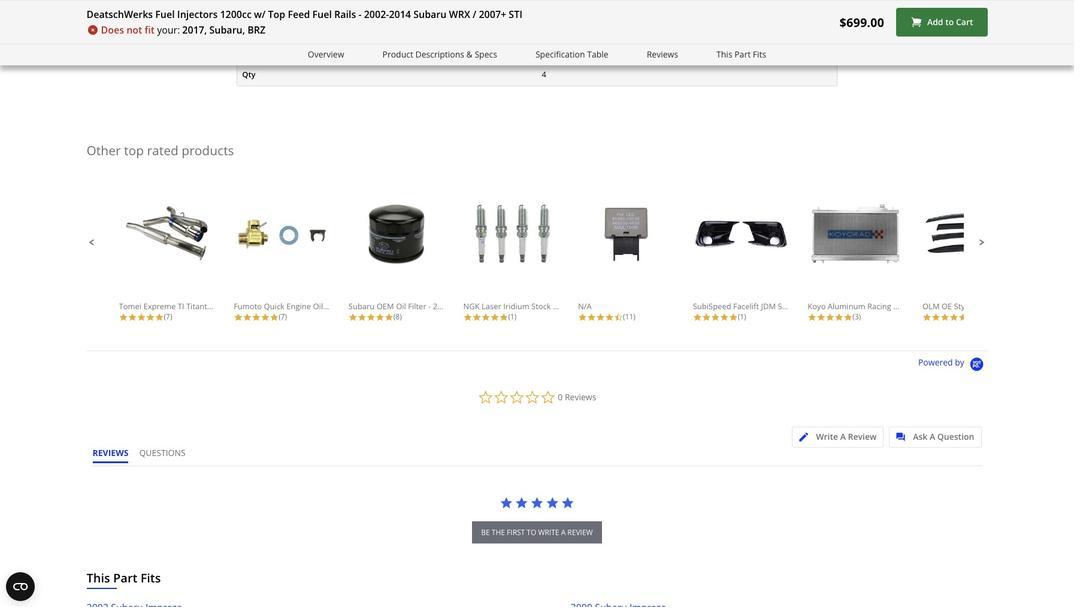 Task type: locate. For each thing, give the bounding box(es) containing it.
- right the rails
[[359, 8, 362, 21]]

write a review
[[816, 431, 877, 442]]

olm oe style rain guards -... link
[[923, 202, 1029, 312]]

(1)
[[508, 312, 517, 322], [738, 312, 747, 322]]

deatschwerks
[[87, 8, 153, 21]]

(7) for expreme
[[164, 312, 172, 322]]

cart
[[957, 16, 974, 28]]

2 1 total reviews element from the left
[[693, 312, 789, 322]]

... left oe
[[929, 301, 935, 312]]

overview
[[308, 49, 344, 60]]

0 horizontal spatial 1 total reviews element
[[464, 312, 559, 322]]

wrx right 2015+
[[457, 301, 474, 312]]

this part fits
[[717, 49, 767, 60], [87, 570, 161, 586]]

&
[[467, 49, 473, 60]]

(1) for laser
[[508, 312, 517, 322]]

oil right oem
[[396, 301, 406, 312]]

be
[[481, 527, 490, 538]]

2 (7) from the left
[[279, 312, 287, 322]]

back...
[[238, 301, 261, 312]]

1 horizontal spatial 1 total reviews element
[[693, 312, 789, 322]]

1 horizontal spatial reviews
[[647, 49, 678, 60]]

0 vertical spatial reviews
[[647, 49, 678, 60]]

11 total reviews element
[[578, 312, 674, 322]]

0 horizontal spatial (7)
[[164, 312, 172, 322]]

2014
[[389, 8, 411, 21]]

included
[[273, 24, 306, 35]]

products
[[182, 142, 234, 159]]

subaru right 2014
[[414, 8, 447, 21]]

heat
[[553, 301, 570, 312]]

iridium
[[504, 301, 530, 312]]

write
[[816, 431, 839, 442]]

8 total reviews element
[[349, 312, 445, 322]]

oe
[[942, 301, 953, 312]]

1 vertical spatial this part fits
[[87, 570, 161, 586]]

titantium
[[186, 301, 221, 312]]

fuel left the rails
[[313, 8, 332, 21]]

to right first
[[527, 527, 537, 538]]

1 horizontal spatial subaru
[[414, 8, 447, 21]]

star image
[[119, 313, 128, 322], [137, 313, 146, 322], [234, 313, 243, 322], [243, 313, 252, 322], [270, 313, 279, 322], [358, 313, 367, 322], [367, 313, 376, 322], [464, 313, 473, 322], [596, 313, 605, 322], [702, 313, 711, 322], [720, 313, 729, 322], [826, 313, 835, 322], [835, 313, 844, 322], [844, 313, 853, 322], [923, 313, 932, 322], [932, 313, 941, 322], [941, 313, 950, 322], [959, 313, 968, 322], [500, 496, 513, 509], [531, 496, 544, 509], [561, 496, 575, 509]]

1 vertical spatial fits
[[141, 570, 161, 586]]

overview link
[[308, 48, 344, 62]]

injectors
[[177, 8, 218, 21]]

1 oil from the left
[[313, 301, 323, 312]]

0 horizontal spatial oil
[[313, 301, 323, 312]]

part
[[735, 49, 751, 60], [113, 570, 138, 586]]

1 vertical spatial this
[[87, 570, 110, 586]]

fumoto quick engine oil drain valve... link
[[234, 202, 372, 312]]

0 vertical spatial part
[[735, 49, 751, 60]]

0 vertical spatial wrx
[[449, 8, 470, 21]]

oem
[[377, 301, 394, 312]]

2 7 total reviews element from the left
[[234, 312, 330, 322]]

reviews
[[93, 447, 129, 458]]

oil
[[313, 301, 323, 312], [396, 301, 406, 312]]

1 horizontal spatial fuel
[[313, 8, 332, 21]]

a for ask
[[930, 431, 936, 442]]

1 total reviews element for facelift
[[693, 312, 789, 322]]

1 a from the left
[[841, 431, 846, 442]]

the
[[492, 527, 505, 538]]

1 horizontal spatial this part fits
[[717, 49, 767, 60]]

(1) for facelift
[[738, 312, 747, 322]]

0 horizontal spatial (1)
[[508, 312, 517, 322]]

0 horizontal spatial 7 total reviews element
[[119, 312, 215, 322]]

0 horizontal spatial subaru
[[349, 301, 375, 312]]

powered by
[[919, 357, 967, 368]]

...
[[929, 301, 935, 312], [1023, 301, 1029, 312]]

1 vertical spatial wrx
[[457, 301, 474, 312]]

0 horizontal spatial fits
[[141, 570, 161, 586]]

2002-
[[364, 8, 389, 21]]

w/
[[254, 8, 266, 21]]

(1) right laser
[[508, 312, 517, 322]]

(1) left jdm
[[738, 312, 747, 322]]

7 total reviews element
[[119, 312, 215, 322], [234, 312, 330, 322]]

a right ask
[[930, 431, 936, 442]]

half star image
[[614, 313, 623, 322]]

1 vertical spatial reviews
[[565, 391, 597, 403]]

0 horizontal spatial ...
[[929, 301, 935, 312]]

o-
[[242, 24, 251, 35]]

brz
[[248, 23, 266, 37]]

style
[[955, 301, 972, 312]]

1 horizontal spatial to
[[946, 16, 954, 28]]

(7) right back...
[[279, 312, 287, 322]]

reviews link
[[647, 48, 678, 62]]

ngk laser iridium stock heat range...
[[464, 301, 601, 312]]

rings
[[251, 24, 271, 35]]

star image
[[128, 313, 137, 322], [146, 313, 155, 322], [155, 313, 164, 322], [252, 313, 261, 322], [261, 313, 270, 322], [349, 313, 358, 322], [376, 313, 385, 322], [385, 313, 394, 322], [473, 313, 482, 322], [482, 313, 491, 322], [491, 313, 500, 322], [500, 313, 508, 322], [578, 313, 587, 322], [587, 313, 596, 322], [605, 313, 614, 322], [693, 313, 702, 322], [711, 313, 720, 322], [729, 313, 738, 322], [808, 313, 817, 322], [817, 313, 826, 322], [950, 313, 959, 322], [515, 496, 529, 509], [546, 496, 559, 509]]

0 horizontal spatial to
[[527, 527, 537, 538]]

0 horizontal spatial part
[[113, 570, 138, 586]]

write
[[538, 527, 560, 538]]

2007+
[[479, 8, 507, 21]]

0 vertical spatial this
[[717, 49, 733, 60]]

reviews
[[647, 49, 678, 60], [565, 391, 597, 403]]

specification table link
[[536, 48, 609, 62]]

... right guards
[[1023, 301, 1029, 312]]

1 horizontal spatial oil
[[396, 301, 406, 312]]

a
[[841, 431, 846, 442], [930, 431, 936, 442]]

1 horizontal spatial ...
[[1023, 301, 1029, 312]]

fuel
[[155, 8, 175, 21], [313, 8, 332, 21]]

by
[[956, 357, 965, 368]]

table
[[587, 49, 609, 60]]

tab list
[[93, 447, 196, 466]]

size
[[261, 2, 276, 13]]

1 ... from the left
[[929, 301, 935, 312]]

product descriptions & specs
[[383, 49, 497, 60]]

range...
[[572, 301, 601, 312]]

other
[[87, 142, 121, 159]]

1 horizontal spatial (7)
[[279, 312, 287, 322]]

1 vertical spatial part
[[113, 570, 138, 586]]

- right radiator
[[927, 301, 929, 312]]

a right write
[[841, 431, 846, 442]]

rated
[[147, 142, 179, 159]]

1 horizontal spatial (1)
[[738, 312, 747, 322]]

0 horizontal spatial a
[[841, 431, 846, 442]]

wrx
[[449, 8, 470, 21], [457, 301, 474, 312]]

1 total reviews element
[[464, 312, 559, 322], [693, 312, 789, 322]]

fuel up your:
[[155, 8, 175, 21]]

dialog image
[[897, 433, 912, 442]]

tomei expreme ti titantium cat-back... link
[[119, 202, 261, 312]]

1 horizontal spatial 7 total reviews element
[[234, 312, 330, 322]]

ti
[[178, 301, 184, 312]]

this
[[717, 49, 733, 60], [87, 570, 110, 586]]

review
[[568, 527, 593, 538]]

1 1 total reviews element from the left
[[464, 312, 559, 322]]

1 7 total reviews element from the left
[[119, 312, 215, 322]]

(7) left ti
[[164, 312, 172, 322]]

1 (7) from the left
[[164, 312, 172, 322]]

wrx left /
[[449, 8, 470, 21]]

2 a from the left
[[930, 431, 936, 442]]

1 (1) from the left
[[508, 312, 517, 322]]

0 horizontal spatial reviews
[[565, 391, 597, 403]]

1 horizontal spatial a
[[930, 431, 936, 442]]

0 horizontal spatial fuel
[[155, 8, 175, 21]]

2 (1) from the left
[[738, 312, 747, 322]]

subaru
[[414, 8, 447, 21], [349, 301, 375, 312]]

(2)
[[968, 312, 976, 322]]

subaru left oem
[[349, 301, 375, 312]]

be the first to write a review
[[481, 527, 593, 538]]

2 total reviews element
[[923, 312, 1019, 322]]

to right add
[[946, 16, 954, 28]]

stock
[[532, 301, 551, 312]]

fit
[[145, 23, 155, 37]]

koyo
[[808, 301, 826, 312]]

1 vertical spatial subaru
[[349, 301, 375, 312]]

- right filter
[[429, 301, 431, 312]]

2 ... from the left
[[1023, 301, 1029, 312]]

0 vertical spatial fits
[[753, 49, 767, 60]]

oil left drain
[[313, 301, 323, 312]]

olm
[[923, 301, 940, 312]]



Task type: vqa. For each thing, say whether or not it's contained in the screenshot.
Air
no



Task type: describe. For each thing, give the bounding box(es) containing it.
a
[[561, 527, 566, 538]]

open widget image
[[6, 572, 35, 601]]

ngk laser iridium stock heat range... link
[[464, 202, 601, 312]]

filter
[[408, 301, 427, 312]]

0
[[558, 391, 563, 403]]

write a review button
[[792, 427, 884, 448]]

- right guards
[[1020, 301, 1023, 312]]

olm oe style rain guards -...
[[923, 301, 1029, 312]]

(11)
[[623, 312, 636, 322]]

cat-
[[223, 301, 238, 312]]

(8)
[[394, 312, 402, 322]]

1200cc
[[220, 8, 252, 21]]

1 horizontal spatial fits
[[753, 49, 767, 60]]

1 horizontal spatial part
[[735, 49, 751, 60]]

subaru oem oil filter - 2015+ wrx
[[349, 301, 474, 312]]

be the first to write a review button
[[472, 521, 602, 544]]

review
[[848, 431, 877, 442]]

n/a
[[578, 301, 592, 312]]

-6an
[[542, 2, 559, 13]]

ngk
[[464, 301, 480, 312]]

expreme
[[144, 301, 176, 312]]

tab list containing reviews
[[93, 447, 196, 466]]

(7) for quick
[[279, 312, 287, 322]]

add
[[928, 16, 944, 28]]

fumoto quick engine oil drain valve...
[[234, 301, 372, 312]]

ask a question
[[914, 431, 975, 442]]

7 total reviews element for expreme
[[119, 312, 215, 322]]

tomei
[[119, 301, 142, 312]]

0 horizontal spatial this
[[87, 570, 110, 586]]

tomei expreme ti titantium cat-back...
[[119, 301, 261, 312]]

subaru oem oil filter - 2015+ wrx link
[[349, 202, 474, 312]]

0 vertical spatial to
[[946, 16, 954, 28]]

subispeed facelift jdm style...
[[693, 301, 802, 312]]

qty
[[242, 69, 256, 80]]

style...
[[778, 301, 802, 312]]

6an
[[545, 2, 559, 13]]

1 vertical spatial to
[[527, 527, 537, 538]]

rain
[[974, 301, 990, 312]]

inlet size
[[242, 2, 276, 13]]

subispeed facelift jdm style... link
[[693, 202, 802, 312]]

2015+
[[433, 301, 455, 312]]

laser
[[482, 301, 502, 312]]

koyo aluminum racing radiator -... link
[[808, 202, 935, 312]]

this part fits link
[[717, 48, 767, 62]]

1 horizontal spatial this
[[717, 49, 733, 60]]

not
[[127, 23, 142, 37]]

descriptions
[[416, 49, 464, 60]]

product
[[383, 49, 414, 60]]

specs
[[475, 49, 497, 60]]

feed
[[288, 8, 310, 21]]

$699.00
[[840, 14, 885, 30]]

engine
[[287, 301, 311, 312]]

(3)
[[853, 312, 861, 322]]

rails
[[334, 8, 356, 21]]

aluminum
[[828, 301, 866, 312]]

deatschwerks fuel injectors 1200cc w/ top feed fuel rails - 2002-2014 subaru wrx / 2007+ sti
[[87, 8, 523, 21]]

first
[[507, 527, 525, 538]]

question
[[938, 431, 975, 442]]

add to cart button
[[897, 8, 988, 37]]

guards
[[992, 301, 1018, 312]]

koyo aluminum racing radiator -...
[[808, 301, 935, 312]]

subaru,
[[209, 23, 245, 37]]

inlet
[[242, 2, 259, 13]]

specification table
[[536, 49, 609, 60]]

0 reviews
[[558, 391, 597, 403]]

3 total reviews element
[[808, 312, 904, 322]]

4
[[542, 69, 547, 80]]

no
[[542, 46, 553, 57]]

fumoto
[[234, 301, 262, 312]]

radiator
[[894, 301, 925, 312]]

drain
[[325, 301, 345, 312]]

0 vertical spatial this part fits
[[717, 49, 767, 60]]

racing
[[868, 301, 892, 312]]

2 fuel from the left
[[313, 8, 332, 21]]

/
[[473, 8, 477, 21]]

does
[[101, 23, 124, 37]]

2 oil from the left
[[396, 301, 406, 312]]

1 total reviews element for laser
[[464, 312, 559, 322]]

facelift
[[734, 301, 759, 312]]

write no frame image
[[800, 433, 815, 442]]

a for write
[[841, 431, 846, 442]]

0 vertical spatial subaru
[[414, 8, 447, 21]]

specification
[[536, 49, 585, 60]]

powered
[[919, 357, 953, 368]]

sti
[[509, 8, 523, 21]]

ask
[[914, 431, 928, 442]]

1 fuel from the left
[[155, 8, 175, 21]]

0 horizontal spatial this part fits
[[87, 570, 161, 586]]

other top rated products
[[87, 142, 234, 159]]

- right sti at the top left of page
[[542, 2, 545, 13]]

n/a link
[[578, 202, 674, 312]]

add to cart
[[928, 16, 974, 28]]

o-rings included
[[242, 24, 306, 35]]

2017,
[[182, 23, 207, 37]]

product descriptions & specs link
[[383, 48, 497, 62]]

your:
[[157, 23, 180, 37]]

ask a question button
[[889, 427, 982, 448]]

7 total reviews element for quick
[[234, 312, 330, 322]]



